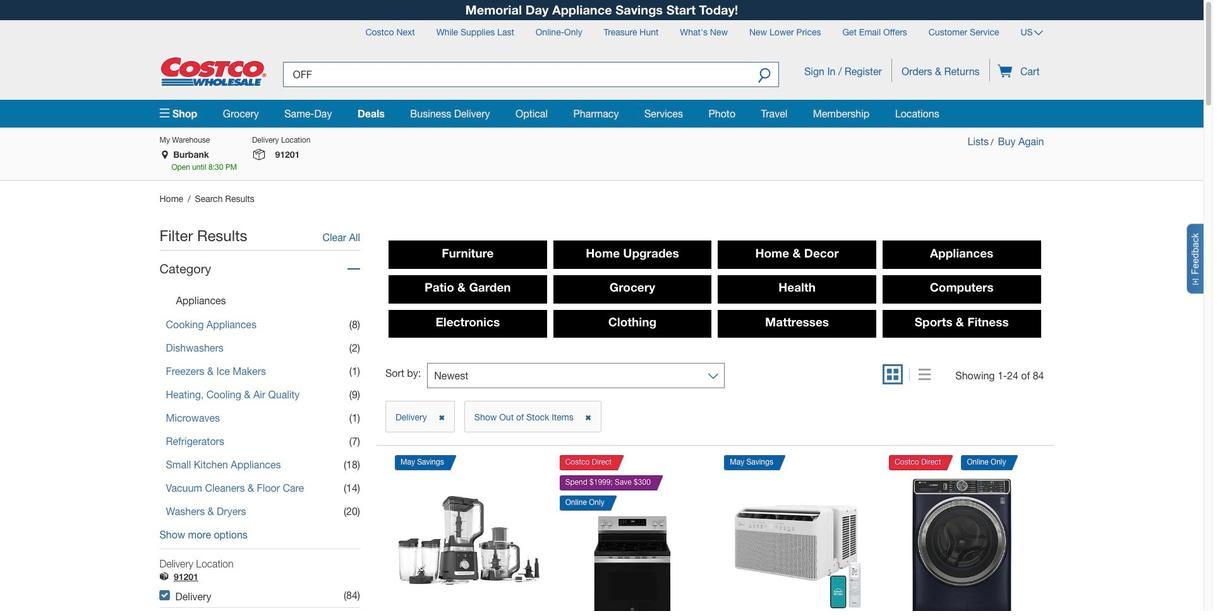 Task type: describe. For each thing, give the bounding box(es) containing it.
costco us homepage image
[[160, 56, 267, 87]]

costco delivery location image
[[160, 573, 168, 584]]

ninja deluxe kitchen system image
[[395, 476, 541, 612]]

main element
[[160, 100, 1044, 128]]



Task type: locate. For each thing, give the bounding box(es) containing it.
midea u 12,000 btu smart inverter window ac with mshield, energy star image
[[724, 476, 870, 612]]

grid view image
[[887, 369, 899, 383]]

list view image
[[919, 369, 931, 383]]

search image
[[758, 67, 771, 85]]

ge 30" 5.3 cu. ft. free-standing electric convection range with no preheat air fry and easywash oven tray image
[[560, 516, 705, 612]]

ge profile 5.3 cu. ft. capacity smart front load washer with ultrafresh vent system+ with odorblock image
[[889, 476, 1035, 612]]

Search text field
[[283, 62, 750, 87], [283, 62, 750, 87]]



Task type: vqa. For each thing, say whether or not it's contained in the screenshot.
add to list  milano cookies, double dark chocolate, 0.98 oz, 30-count icon
no



